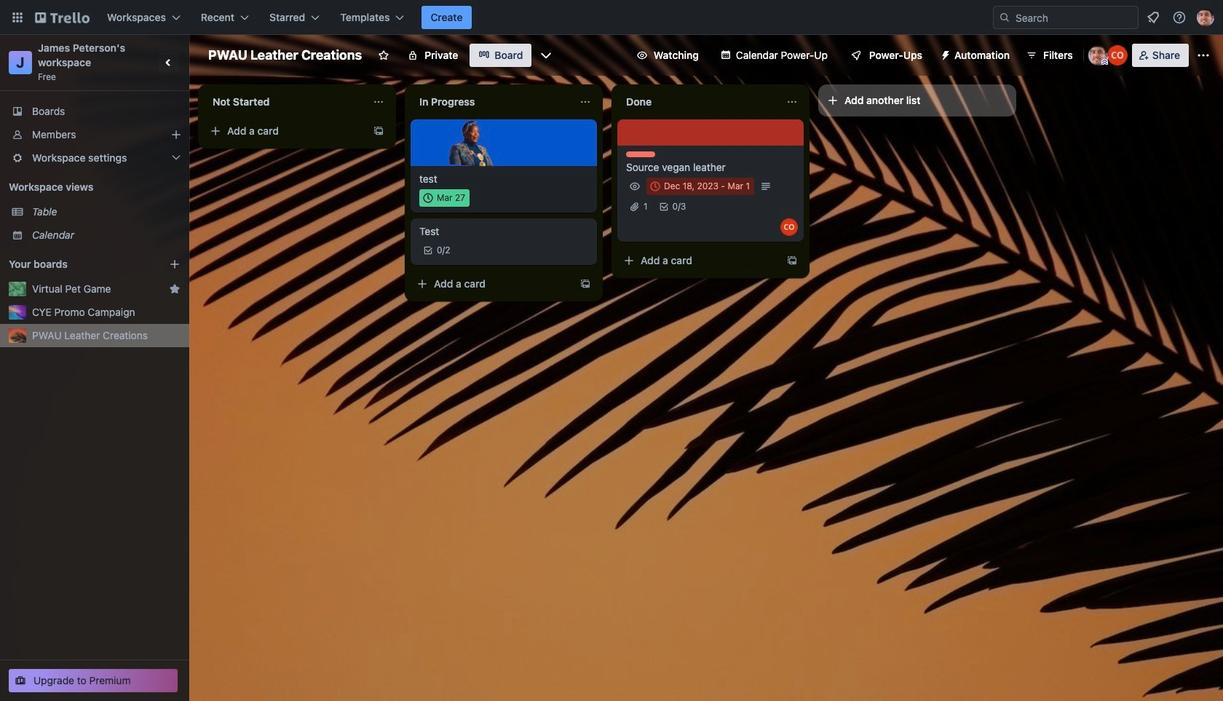 Task type: describe. For each thing, give the bounding box(es) containing it.
2 horizontal spatial create from template… image
[[787, 255, 798, 267]]

workspace navigation collapse icon image
[[159, 52, 179, 73]]

0 notifications image
[[1145, 9, 1163, 26]]

this member is an admin of this board. image
[[1102, 59, 1108, 66]]

your boards with 3 items element
[[9, 256, 147, 273]]

0 vertical spatial james peterson (jamespeterson93) image
[[1197, 9, 1215, 26]]

1 vertical spatial christina overa (christinaovera) image
[[781, 219, 798, 236]]

1 horizontal spatial christina overa (christinaovera) image
[[1108, 45, 1128, 66]]

add board image
[[169, 259, 181, 270]]

color: bold red, title: "sourcing" element
[[626, 152, 656, 157]]

0 horizontal spatial james peterson (jamespeterson93) image
[[1089, 45, 1109, 66]]

show menu image
[[1197, 48, 1211, 63]]

1 horizontal spatial create from template… image
[[580, 278, 591, 290]]

search image
[[999, 12, 1011, 23]]

open information menu image
[[1173, 10, 1187, 25]]



Task type: locate. For each thing, give the bounding box(es) containing it.
Board name text field
[[201, 44, 369, 67]]

create from template… image
[[373, 125, 385, 137], [787, 255, 798, 267], [580, 278, 591, 290]]

sm image
[[935, 44, 955, 64]]

starred icon image
[[169, 283, 181, 295]]

None text field
[[204, 90, 367, 114], [411, 90, 574, 114], [204, 90, 367, 114], [411, 90, 574, 114]]

primary element
[[0, 0, 1224, 35]]

0 vertical spatial christina overa (christinaovera) image
[[1108, 45, 1128, 66]]

2 vertical spatial create from template… image
[[580, 278, 591, 290]]

james peterson (jamespeterson93) image
[[1197, 9, 1215, 26], [1089, 45, 1109, 66]]

0 horizontal spatial create from template… image
[[373, 125, 385, 137]]

james peterson (jamespeterson93) image right open information menu image
[[1197, 9, 1215, 26]]

james peterson (jamespeterson93) image down search field
[[1089, 45, 1109, 66]]

0 horizontal spatial christina overa (christinaovera) image
[[781, 219, 798, 236]]

0 vertical spatial create from template… image
[[373, 125, 385, 137]]

back to home image
[[35, 6, 90, 29]]

1 vertical spatial create from template… image
[[787, 255, 798, 267]]

christina overa (christinaovera) image
[[1108, 45, 1128, 66], [781, 219, 798, 236]]

customize views image
[[539, 48, 554, 63]]

None text field
[[618, 90, 781, 114]]

https://media2.giphy.com/media/vhqa3tryiebmkd5qih/100w.gif?cid=ad960664tuux3ictzc2l4kkstlpkpgfee3kg7e05hcw8694d&ep=v1_stickers_search&rid=100w.gif&ct=s image
[[448, 118, 498, 168]]

1 vertical spatial james peterson (jamespeterson93) image
[[1089, 45, 1109, 66]]

1 horizontal spatial james peterson (jamespeterson93) image
[[1197, 9, 1215, 26]]

star or unstar board image
[[378, 50, 390, 61]]

Search field
[[1011, 7, 1138, 28]]

None checkbox
[[647, 178, 755, 195], [420, 189, 470, 207], [647, 178, 755, 195], [420, 189, 470, 207]]



Task type: vqa. For each thing, say whether or not it's contained in the screenshot.
search icon
yes



